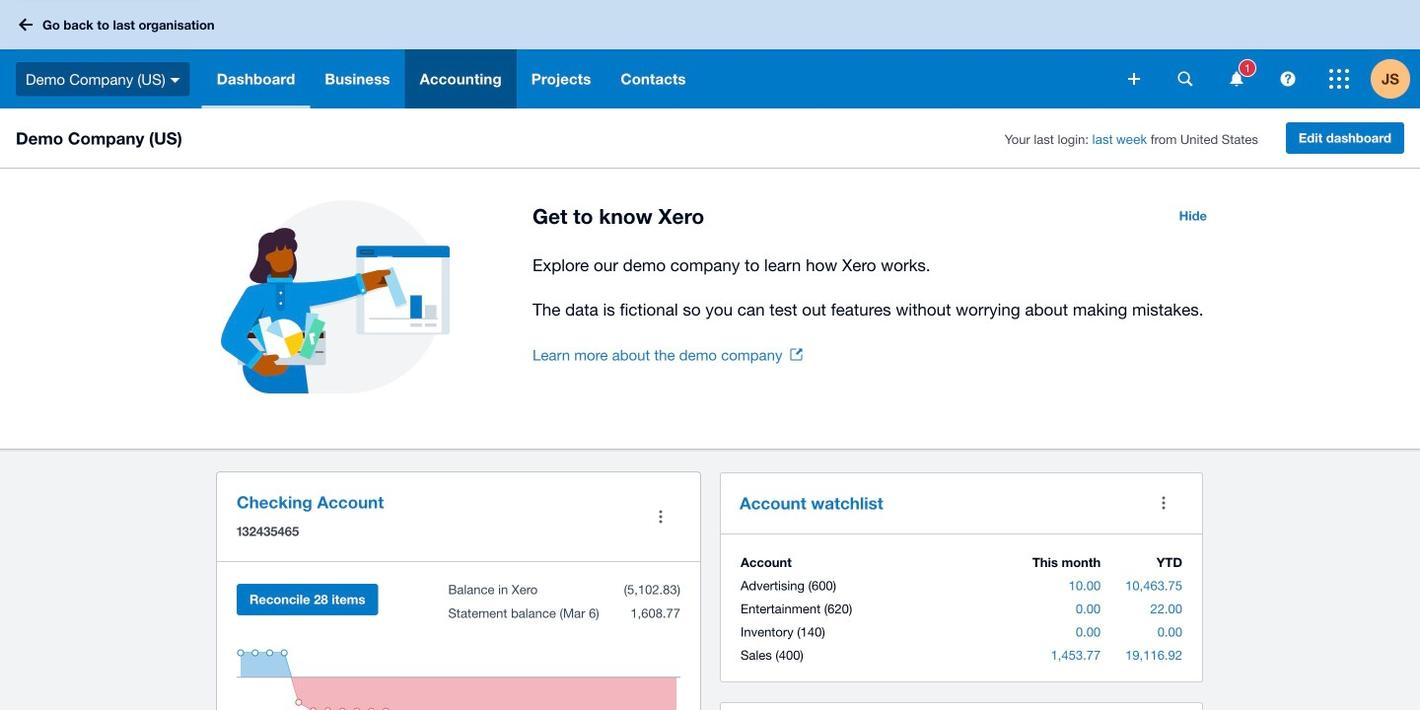 Task type: describe. For each thing, give the bounding box(es) containing it.
1 horizontal spatial svg image
[[1330, 69, 1350, 89]]

manage menu toggle image
[[641, 497, 681, 537]]

0 horizontal spatial svg image
[[1179, 72, 1193, 86]]

intro banner body element
[[533, 252, 1219, 324]]



Task type: locate. For each thing, give the bounding box(es) containing it.
banner
[[0, 0, 1421, 109]]

svg image
[[1330, 69, 1350, 89], [1179, 72, 1193, 86]]

svg image
[[19, 18, 33, 31], [1231, 72, 1244, 86], [1281, 72, 1296, 86], [1129, 73, 1141, 85], [170, 78, 180, 83]]



Task type: vqa. For each thing, say whether or not it's contained in the screenshot.
"2023"
no



